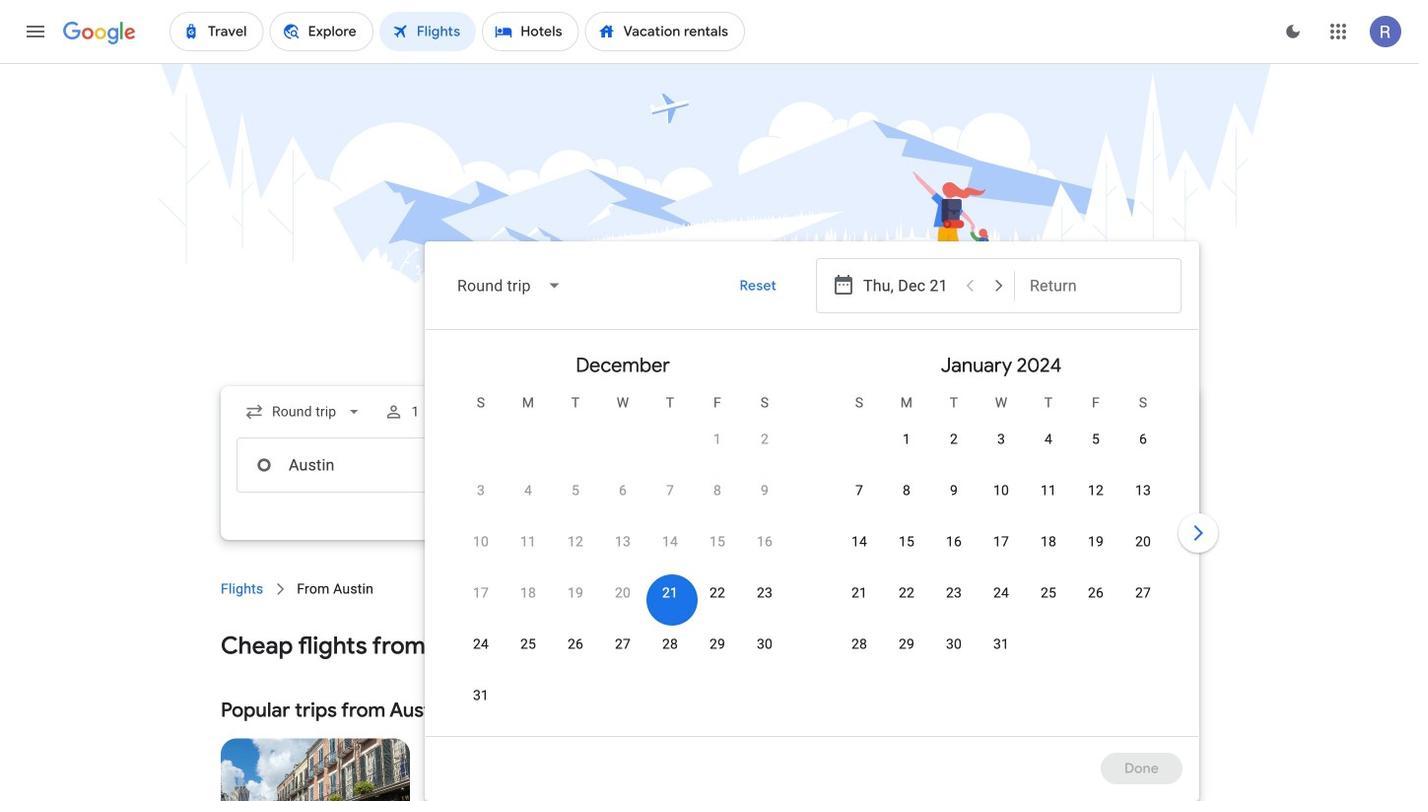 Task type: describe. For each thing, give the bounding box(es) containing it.
sat, jan 13 element
[[1136, 481, 1152, 501]]

tue, dec 5 element
[[572, 481, 580, 501]]

2 cell from the left
[[505, 577, 552, 624]]

fri, dec 15 element
[[710, 532, 726, 552]]

sat, dec 30 element
[[757, 635, 773, 655]]

sun, dec 10 element
[[473, 532, 489, 552]]

row up wed, jan 31 element
[[836, 575, 1168, 631]]

row up wed, jan 24 element
[[836, 524, 1168, 580]]

thu, jan 25 element
[[1041, 584, 1057, 603]]

sun, dec 24 element
[[473, 635, 489, 655]]

tue, dec 19 element
[[568, 584, 584, 603]]

row up "wed, jan 10" element
[[884, 413, 1168, 477]]

wed, dec 20 element
[[615, 584, 631, 603]]

row up wed, dec 20 element
[[458, 524, 789, 580]]

86 US dollars text field
[[1150, 754, 1183, 779]]

sun, jan 14 element
[[852, 532, 868, 552]]

1 row group from the left
[[434, 338, 813, 734]]

wed, jan 24 element
[[994, 584, 1010, 603]]

fri, jan 19 element
[[1089, 532, 1104, 552]]

tue, jan 16 element
[[947, 532, 962, 552]]

wed, dec 6 element
[[619, 481, 627, 501]]

mon, dec 4 element
[[525, 481, 533, 501]]

main menu image
[[24, 20, 47, 43]]

wed, dec 27 element
[[615, 635, 631, 655]]

wed, jan 17 element
[[994, 532, 1010, 552]]

wed, dec 13 element
[[615, 532, 631, 552]]

change appearance image
[[1270, 8, 1317, 55]]

sat, jan 20 element
[[1136, 532, 1152, 552]]

sun, dec 3 element
[[477, 481, 485, 501]]

wed, jan 31 element
[[994, 635, 1010, 655]]

tue, jan 9 element
[[951, 481, 958, 501]]

2 return text field from the top
[[1030, 439, 1167, 492]]

tue, jan 23 element
[[947, 584, 962, 603]]

thu, jan 11 element
[[1041, 481, 1057, 501]]

tue, jan 2 element
[[951, 430, 958, 450]]

mon, jan 22 element
[[899, 584, 915, 603]]

tue, jan 30 element
[[947, 635, 962, 655]]

sun, jan 21 element
[[852, 584, 868, 603]]

sat, jan 27 element
[[1136, 584, 1152, 603]]

sun, jan 7 element
[[856, 481, 864, 501]]

sun, jan 28 element
[[852, 635, 868, 655]]

tue, dec 12 element
[[568, 532, 584, 552]]

mon, dec 25 element
[[521, 635, 536, 655]]



Task type: vqa. For each thing, say whether or not it's contained in the screenshot.
Add related to Add your business
no



Task type: locate. For each thing, give the bounding box(es) containing it.
1 vertical spatial return text field
[[1030, 439, 1167, 492]]

fri, jan 12 element
[[1089, 481, 1104, 501]]

fri, dec 22 element
[[710, 584, 726, 603]]

1 return text field from the top
[[1030, 259, 1167, 313]]

grid
[[434, 338, 1191, 748]]

thu, jan 18 element
[[1041, 532, 1057, 552]]

tue, dec 26 element
[[568, 635, 584, 655]]

row down wed, dec 20 element
[[458, 626, 789, 682]]

2 row group from the left
[[813, 338, 1191, 729]]

fri, jan 5 element
[[1093, 430, 1100, 450]]

sat, dec 16 element
[[757, 532, 773, 552]]

cell
[[458, 577, 505, 624], [505, 577, 552, 624]]

1 vertical spatial departure text field
[[864, 439, 1000, 492]]

mon, jan 15 element
[[899, 532, 915, 552]]

wed, jan 10 element
[[994, 481, 1010, 501]]

sat, dec 9 element
[[761, 481, 769, 501]]

Return text field
[[1030, 259, 1167, 313], [1030, 439, 1167, 492]]

grid inside flight search field
[[434, 338, 1191, 748]]

thu, dec 14 element
[[663, 532, 678, 552]]

fri, jan 26 element
[[1089, 584, 1104, 603]]

row up wed, dec 27 element
[[458, 575, 789, 631]]

mon, jan 1 element
[[903, 430, 911, 450]]

thu, dec 7 element
[[667, 481, 675, 501]]

None text field
[[237, 438, 515, 493]]

none text field inside flight search field
[[237, 438, 515, 493]]

thu, dec 28 element
[[663, 635, 678, 655]]

sun, dec 31 element
[[473, 686, 489, 706]]

cell up sun, dec 24 element
[[458, 577, 505, 624]]

1 departure text field from the top
[[864, 259, 955, 313]]

fri, dec 1 element
[[714, 430, 722, 450]]

fri, dec 29 element
[[710, 635, 726, 655]]

Flight search field
[[205, 242, 1223, 802]]

2 departure text field from the top
[[864, 439, 1000, 492]]

0 vertical spatial departure text field
[[864, 259, 955, 313]]

fri, dec 8 element
[[714, 481, 722, 501]]

next image
[[1175, 510, 1223, 557]]

wed, jan 3 element
[[998, 430, 1006, 450]]

row up wed, dec 13 element
[[458, 472, 789, 529]]

cell up mon, dec 25 element
[[505, 577, 552, 624]]

row
[[694, 413, 789, 477], [884, 413, 1168, 477], [458, 472, 789, 529], [836, 472, 1168, 529], [458, 524, 789, 580], [836, 524, 1168, 580], [458, 575, 789, 631], [836, 575, 1168, 631], [458, 626, 789, 682], [836, 626, 1026, 682]]

sat, dec 23 element
[[757, 584, 773, 603]]

mon, jan 8 element
[[903, 481, 911, 501]]

sat, jan 6 element
[[1140, 430, 1148, 450]]

sat, dec 2 element
[[761, 430, 769, 450]]

mon, jan 29 element
[[899, 635, 915, 655]]

mon, dec 11 element
[[521, 532, 536, 552]]

Departure text field
[[864, 259, 955, 313], [864, 439, 1000, 492]]

1 cell from the left
[[458, 577, 505, 624]]

0 vertical spatial return text field
[[1030, 259, 1167, 313]]

row down the mon, jan 22 element
[[836, 626, 1026, 682]]

row up "wed, jan 17" element at the bottom
[[836, 472, 1168, 529]]

row group
[[434, 338, 813, 734], [813, 338, 1191, 729]]

None field
[[442, 262, 578, 310], [237, 394, 372, 430], [442, 262, 578, 310], [237, 394, 372, 430]]

thu, dec 21, departure date. element
[[663, 584, 678, 603]]

thu, jan 4 element
[[1045, 430, 1053, 450]]

row up fri, dec 8 'element'
[[694, 413, 789, 477]]



